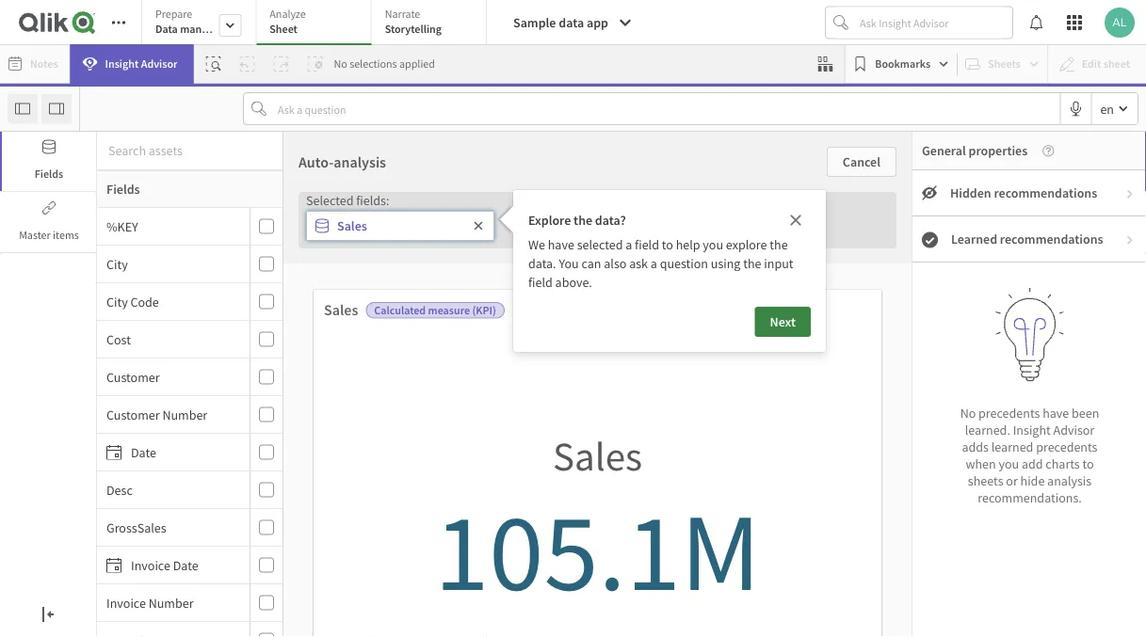 Task type: vqa. For each thing, say whether or not it's contained in the screenshot.
'Explore your data directly or let Qlik generate insights for you with'
yes



Task type: describe. For each thing, give the bounding box(es) containing it.
date inside menu item
[[173, 557, 198, 574]]

selections tool image
[[818, 57, 833, 72]]

cancel
[[843, 154, 881, 171]]

next
[[770, 314, 796, 331]]

build
[[876, 461, 905, 478]]

any
[[638, 458, 658, 475]]

. save any insights you discover to this sheet.
[[236, 483, 424, 529]]

0 vertical spatial analysis
[[334, 153, 386, 171]]

above.
[[555, 274, 592, 291]]

qlik
[[406, 432, 428, 449]]

date inside menu item
[[131, 444, 156, 461]]

1 horizontal spatial a
[[651, 255, 657, 272]]

0 horizontal spatial fields
[[35, 167, 63, 181]]

insight inside no precedents have been learned. insight advisor adds learned precedents when you add charts to sheets or hide analysis recommendations.
[[1013, 421, 1051, 438]]

fields:
[[356, 192, 389, 209]]

properties
[[969, 142, 1028, 159]]

new for find
[[506, 432, 529, 449]]

Search assets text field
[[97, 134, 283, 168]]

recommendations for hidden recommendations
[[994, 185, 1098, 202]]

invoice number
[[106, 595, 194, 612]]

advisor up discover
[[314, 484, 353, 500]]

city code button
[[97, 293, 246, 310]]

general
[[922, 142, 966, 159]]

Ask a question text field
[[274, 94, 1060, 124]]

sheet. for new
[[826, 486, 860, 503]]

0 vertical spatial sales
[[337, 218, 367, 235]]

to inside no precedents have been learned. insight advisor adds learned precedents when you add charts to sheets or hide analysis recommendations.
[[1083, 455, 1094, 472]]

sheet...
[[787, 178, 855, 206]]

recommendations.
[[978, 489, 1082, 506]]

hidden recommendations
[[951, 185, 1098, 202]]

Ask Insight Advisor text field
[[856, 7, 1013, 38]]

. any found insights can be saved to this sheet.
[[479, 458, 668, 529]]

105.1m application
[[0, 0, 1147, 638]]

no for no selections applied
[[334, 57, 347, 71]]

to left get
[[523, 178, 543, 206]]

data inside sample data app button
[[559, 14, 584, 31]]

been
[[1072, 404, 1100, 421]]

applied
[[399, 57, 435, 71]]

next button
[[755, 307, 811, 337]]

auto-
[[299, 153, 334, 171]]

tab list inside 105.1m application
[[141, 0, 487, 47]]

city for city code
[[106, 293, 128, 310]]

new for create
[[794, 394, 822, 413]]

customer button
[[97, 369, 246, 386]]

explore the data?
[[529, 212, 626, 229]]

master
[[19, 228, 51, 243]]

0 vertical spatial field
[[635, 236, 659, 253]]

customer for customer
[[106, 369, 160, 386]]

started
[[582, 178, 648, 206]]

master items
[[19, 228, 79, 243]]

to inside the to start creating visualizations and build your new sheet.
[[859, 432, 871, 449]]

view disabled image
[[922, 186, 937, 201]]

grosssales button
[[97, 520, 246, 537]]

the down explore
[[744, 255, 762, 272]]

for
[[346, 458, 361, 475]]

selected
[[306, 192, 354, 209]]

explore
[[726, 236, 767, 253]]

desc
[[106, 482, 133, 499]]

selected fields:
[[306, 192, 389, 209]]

ask
[[629, 255, 648, 272]]

general properties
[[922, 142, 1028, 159]]

no selections applied
[[334, 57, 435, 71]]

advisor inside dropdown button
[[141, 57, 178, 71]]

items
[[53, 228, 79, 243]]

this inside . save any insights you discover to this sheet.
[[368, 512, 388, 529]]

cancel button
[[827, 147, 897, 177]]

hide
[[1021, 472, 1045, 489]]

to inside . any found insights can be saved to this sheet.
[[633, 486, 645, 503]]

cost menu item
[[97, 321, 283, 359]]

0 vertical spatial this
[[747, 178, 782, 206]]

grosssales
[[106, 520, 166, 537]]

insights inside . save any insights you discover to this sheet.
[[236, 512, 279, 529]]

below
[[461, 178, 519, 206]]

city code
[[106, 293, 159, 310]]

and
[[853, 461, 874, 478]]

analysis inside no precedents have been learned. insight advisor adds learned precedents when you add charts to sheets or hide analysis recommendations.
[[1048, 472, 1092, 489]]

invoice date menu item
[[97, 547, 283, 585]]

adding
[[653, 178, 719, 206]]

find
[[479, 432, 503, 449]]

saved
[[598, 486, 631, 503]]

get
[[548, 178, 577, 206]]

date menu item
[[97, 434, 283, 472]]

105.1m
[[435, 482, 761, 621]]

%key menu item
[[97, 208, 283, 246]]

insight inside dropdown button
[[105, 57, 139, 71]]

invoice for invoice date
[[131, 557, 170, 574]]

analytics
[[825, 394, 883, 413]]

en button
[[1092, 93, 1138, 124]]

1 vertical spatial sales
[[324, 301, 358, 319]]

we have selected a field to help you explore the data. you can also ask a question using the input field above.
[[529, 236, 794, 291]]

hidden recommendations button
[[913, 171, 1147, 217]]

learned
[[952, 231, 998, 248]]

creating
[[728, 461, 773, 478]]

using inside we have selected a field to help you explore the data. you can also ask a question using the input field above.
[[711, 255, 741, 272]]

city menu item
[[97, 246, 283, 284]]

desc button
[[97, 482, 246, 499]]

choose an option below to get started adding to this sheet...
[[291, 178, 855, 206]]

directly
[[331, 432, 372, 449]]

customer number
[[106, 407, 207, 423]]

sample data app
[[513, 14, 609, 31]]

or inside explore your data directly or let qlik generate insights for you with
[[375, 432, 387, 449]]

explore for explore the data?
[[529, 212, 571, 229]]

item desc menu item
[[97, 623, 283, 638]]

0 vertical spatial a
[[626, 236, 632, 253]]

you inside explore your data directly or let qlik generate insights for you with
[[364, 458, 384, 475]]

can inside . any found insights can be saved to this sheet.
[[560, 486, 579, 503]]

no precedents have been learned. insight advisor adds learned precedents when you add charts to sheets or hide analysis recommendations.
[[961, 404, 1100, 506]]

number for invoice number
[[149, 595, 194, 612]]

charts
[[1046, 455, 1080, 472]]

be
[[582, 486, 596, 503]]

the right the in on the right
[[590, 432, 608, 449]]

to start creating visualizations and build your new sheet.
[[728, 432, 905, 503]]

%key button
[[97, 218, 246, 235]]

%key
[[106, 218, 138, 235]]

explore for explore the data
[[278, 394, 326, 413]]

app
[[587, 14, 609, 31]]

1 horizontal spatial insight advisor
[[275, 484, 353, 500]]

sheets
[[968, 472, 1004, 489]]

hide assets image
[[15, 101, 30, 116]]

with
[[387, 458, 411, 475]]

hide properties image
[[49, 101, 64, 116]]

en
[[1101, 100, 1115, 117]]



Task type: locate. For each thing, give the bounding box(es) containing it.
explore up explore your data directly or let qlik generate insights for you with
[[278, 394, 326, 413]]

city code menu item
[[97, 284, 283, 321]]

2 vertical spatial explore
[[232, 432, 273, 449]]

1 horizontal spatial analysis
[[1048, 472, 1092, 489]]

1 vertical spatial precedents
[[1037, 438, 1098, 455]]

. left any
[[632, 458, 635, 475]]

cost
[[106, 331, 131, 348]]

0 horizontal spatial field
[[529, 274, 553, 291]]

1 horizontal spatial using
[[711, 255, 741, 272]]

sales up be
[[553, 431, 643, 482]]

1 horizontal spatial have
[[1043, 404, 1070, 421]]

tab list containing prepare
[[141, 0, 487, 47]]

1 vertical spatial customer
[[106, 407, 160, 423]]

city down the %key
[[106, 256, 128, 273]]

explore
[[529, 212, 571, 229], [278, 394, 326, 413], [232, 432, 273, 449]]

1 vertical spatial this
[[647, 486, 668, 503]]

0 vertical spatial no
[[334, 57, 347, 71]]

analysis up an
[[334, 153, 386, 171]]

to right charts
[[1083, 455, 1094, 472]]

explore up generate
[[232, 432, 273, 449]]

also
[[604, 255, 627, 272]]

customer down cost
[[106, 369, 160, 386]]

new right create on the right bottom of the page
[[794, 394, 822, 413]]

1 horizontal spatial can
[[582, 255, 602, 272]]

learned recommendations
[[952, 231, 1104, 248]]

invoice inside invoice date menu item
[[131, 557, 170, 574]]

2 vertical spatial this
[[368, 512, 388, 529]]

1 vertical spatial have
[[1043, 404, 1070, 421]]

0 vertical spatial city
[[106, 256, 128, 273]]

have inside we have selected a field to help you explore the data. you can also ask a question using the input field above.
[[548, 236, 575, 253]]

learned
[[992, 438, 1034, 455]]

new inside the to start creating visualizations and build your new sheet.
[[800, 486, 824, 503]]

to right saved
[[633, 486, 645, 503]]

invoice number button
[[97, 595, 246, 612]]

selections
[[350, 57, 397, 71]]

deselect field image
[[473, 220, 484, 232]]

no up adds
[[961, 404, 976, 421]]

0 vertical spatial customer
[[106, 369, 160, 386]]

insights inside explore your data directly or let qlik generate insights for you with
[[300, 458, 343, 475]]

we
[[529, 236, 545, 253]]

calculated
[[374, 303, 426, 318]]

insights inside . any found insights can be saved to this sheet.
[[514, 486, 557, 503]]

recommendations down hidden recommendations "button"
[[1000, 231, 1104, 248]]

recommendations inside button
[[1000, 231, 1104, 248]]

adds
[[962, 438, 989, 455]]

have up you at the top
[[548, 236, 575, 253]]

invoice up invoice number
[[131, 557, 170, 574]]

0 horizontal spatial no
[[334, 57, 347, 71]]

measure
[[428, 303, 470, 318]]

1 master items button from the left
[[0, 193, 96, 252]]

0 vertical spatial recommendations
[[994, 185, 1098, 202]]

to left "start"
[[859, 432, 871, 449]]

explore the data
[[278, 394, 383, 413]]

create new analytics
[[749, 394, 883, 413]]

1 vertical spatial your
[[773, 486, 798, 503]]

create
[[749, 394, 791, 413]]

sheet. down be
[[557, 512, 590, 529]]

1 vertical spatial no
[[961, 404, 976, 421]]

advisor down data
[[141, 57, 178, 71]]

the
[[574, 212, 593, 229], [770, 236, 788, 253], [744, 255, 762, 272], [329, 394, 351, 413], [590, 432, 608, 449]]

city
[[106, 256, 128, 273], [106, 293, 128, 310]]

you
[[559, 255, 579, 272]]

0 vertical spatial precedents
[[979, 404, 1040, 421]]

to inside . save any insights you discover to this sheet.
[[354, 512, 365, 529]]

you inside . save any insights you discover to this sheet.
[[282, 512, 302, 529]]

choose
[[291, 178, 362, 206]]

help image
[[1028, 145, 1054, 157]]

(kpi)
[[472, 303, 496, 318]]

date
[[131, 444, 156, 461], [173, 557, 198, 574]]

ask
[[523, 459, 541, 475]]

1 horizontal spatial date
[[173, 557, 198, 574]]

1 horizontal spatial no
[[961, 404, 976, 421]]

number inside menu item
[[149, 595, 194, 612]]

1 vertical spatial or
[[1006, 472, 1018, 489]]

0 horizontal spatial can
[[560, 486, 579, 503]]

2 horizontal spatial this
[[747, 178, 782, 206]]

1 vertical spatial insight advisor
[[275, 484, 353, 500]]

analysis
[[334, 153, 386, 171], [1048, 472, 1092, 489]]

0 horizontal spatial a
[[626, 236, 632, 253]]

number down customer menu item
[[162, 407, 207, 423]]

insight advisor button
[[70, 44, 194, 84]]

your down 'visualizations'
[[773, 486, 798, 503]]

precedents
[[979, 404, 1040, 421], [1037, 438, 1098, 455]]

advisor inside no precedents have been learned. insight advisor adds learned precedents when you add charts to sheets or hide analysis recommendations.
[[1054, 421, 1095, 438]]

data?
[[595, 212, 626, 229]]

have
[[548, 236, 575, 253], [1043, 404, 1070, 421]]

narrate storytelling
[[385, 7, 442, 36]]

1 vertical spatial analysis
[[1048, 472, 1092, 489]]

ask insight advisor
[[523, 459, 620, 475]]

insights left the in on the right
[[531, 432, 574, 449]]

using down explore
[[711, 255, 741, 272]]

small image
[[922, 232, 938, 248]]

learned.
[[965, 421, 1011, 438]]

field up ask
[[635, 236, 659, 253]]

find new insights in the data using
[[479, 432, 668, 449]]

city left code
[[106, 293, 128, 310]]

0 vertical spatial can
[[582, 255, 602, 272]]

advisor up be
[[581, 459, 620, 475]]

insight advisor down data
[[105, 57, 178, 71]]

invoice number menu item
[[97, 585, 283, 623]]

data.
[[529, 255, 556, 272]]

or left let
[[375, 432, 387, 449]]

1 horizontal spatial sheet.
[[557, 512, 590, 529]]

start
[[873, 432, 899, 449]]

sheet. inside the to start creating visualizations and build your new sheet.
[[826, 486, 860, 503]]

no for no precedents have been learned. insight advisor adds learned precedents when you add charts to sheets or hide analysis recommendations.
[[961, 404, 976, 421]]

1 horizontal spatial explore
[[278, 394, 326, 413]]

hidden
[[951, 185, 992, 202]]

. inside . any found insights can be saved to this sheet.
[[632, 458, 635, 475]]

0 vertical spatial date
[[131, 444, 156, 461]]

sheet
[[270, 22, 298, 36]]

0 horizontal spatial explore
[[232, 432, 273, 449]]

1 horizontal spatial or
[[1006, 472, 1018, 489]]

2 horizontal spatial explore
[[529, 212, 571, 229]]

insights
[[531, 432, 574, 449], [300, 458, 343, 475], [514, 486, 557, 503], [236, 512, 279, 529]]

customer inside menu item
[[106, 407, 160, 423]]

0 horizontal spatial your
[[276, 432, 301, 449]]

or inside no precedents have been learned. insight advisor adds learned precedents when you add charts to sheets or hide analysis recommendations.
[[1006, 472, 1018, 489]]

1 vertical spatial can
[[560, 486, 579, 503]]

invoice date button
[[97, 557, 246, 574]]

0 vertical spatial insight advisor
[[105, 57, 178, 71]]

the up input
[[770, 236, 788, 253]]

precedents down been
[[1037, 438, 1098, 455]]

number up item desc 'menu item'
[[149, 595, 194, 612]]

0 horizontal spatial analysis
[[334, 153, 386, 171]]

1 horizontal spatial .
[[632, 458, 635, 475]]

2 master items button from the left
[[2, 193, 96, 252]]

a up ask
[[626, 236, 632, 253]]

0 vertical spatial .
[[632, 458, 635, 475]]

1 vertical spatial invoice
[[106, 595, 146, 612]]

insights left for
[[300, 458, 343, 475]]

data left directly at the bottom left
[[304, 432, 328, 449]]

1 vertical spatial city
[[106, 293, 128, 310]]

input
[[764, 255, 794, 272]]

this down the save
[[368, 512, 388, 529]]

new down 'visualizations'
[[800, 486, 824, 503]]

0 vertical spatial using
[[711, 255, 741, 272]]

this down any
[[647, 486, 668, 503]]

can inside we have selected a field to help you explore the data. you can also ask a question using the input field above.
[[582, 255, 602, 272]]

add
[[1022, 455, 1043, 472]]

in
[[577, 432, 587, 449]]

0 vertical spatial new
[[794, 394, 822, 413]]

you right for
[[364, 458, 384, 475]]

invoice
[[131, 557, 170, 574], [106, 595, 146, 612]]

2 customer from the top
[[106, 407, 160, 423]]

this inside . any found insights can be saved to this sheet.
[[647, 486, 668, 503]]

. left the save
[[366, 483, 369, 500]]

field down data.
[[529, 274, 553, 291]]

1 vertical spatial using
[[638, 432, 668, 449]]

you left add
[[999, 455, 1020, 472]]

fields up the %key
[[106, 181, 140, 198]]

0 vertical spatial or
[[375, 432, 387, 449]]

can left be
[[560, 486, 579, 503]]

1 horizontal spatial this
[[647, 486, 668, 503]]

0 vertical spatial have
[[548, 236, 575, 253]]

0 horizontal spatial insight advisor
[[105, 57, 178, 71]]

recommendations inside "button"
[[994, 185, 1098, 202]]

advisor up charts
[[1054, 421, 1095, 438]]

analyze
[[270, 7, 306, 21]]

date button
[[97, 444, 246, 461]]

manager
[[180, 22, 223, 36]]

you right help
[[703, 236, 724, 253]]

invoice date
[[131, 557, 198, 574]]

explore for explore your data directly or let qlik generate insights for you with
[[232, 432, 273, 449]]

an
[[366, 178, 390, 206]]

have inside no precedents have been learned. insight advisor adds learned precedents when you add charts to sheets or hide analysis recommendations.
[[1043, 404, 1070, 421]]

advisor
[[141, 57, 178, 71], [1054, 421, 1095, 438], [581, 459, 620, 475], [314, 484, 353, 500]]

0 vertical spatial your
[[276, 432, 301, 449]]

have left been
[[1043, 404, 1070, 421]]

2 vertical spatial new
[[800, 486, 824, 503]]

menu
[[97, 208, 283, 638]]

storytelling
[[385, 22, 442, 36]]

customer for customer number
[[106, 407, 160, 423]]

bookmarks button
[[849, 49, 954, 79]]

1 vertical spatial recommendations
[[1000, 231, 1104, 248]]

sheet. inside . any found insights can be saved to this sheet.
[[557, 512, 590, 529]]

customer inside menu item
[[106, 369, 160, 386]]

sales down selected fields:
[[337, 218, 367, 235]]

can
[[582, 255, 602, 272], [560, 486, 579, 503]]

can down selected
[[582, 255, 602, 272]]

recommendations down help icon
[[994, 185, 1098, 202]]

precedents up learned
[[979, 404, 1040, 421]]

sheet. for this
[[391, 512, 424, 529]]

a right ask
[[651, 255, 657, 272]]

sheet. down any
[[391, 512, 424, 529]]

1 vertical spatial field
[[529, 274, 553, 291]]

fields up the master items
[[35, 167, 63, 181]]

1 vertical spatial date
[[173, 557, 198, 574]]

1 vertical spatial explore
[[278, 394, 326, 413]]

insight advisor inside dropdown button
[[105, 57, 178, 71]]

recommendations
[[994, 185, 1098, 202], [1000, 231, 1104, 248]]

number for customer number
[[162, 407, 207, 423]]

date down grosssales "menu item" on the bottom left
[[173, 557, 198, 574]]

explore up we
[[529, 212, 571, 229]]

0 horizontal spatial or
[[375, 432, 387, 449]]

invoice down invoice date on the bottom
[[106, 595, 146, 612]]

1 vertical spatial .
[[366, 483, 369, 500]]

the left data?
[[574, 212, 593, 229]]

customer menu item
[[97, 359, 283, 397]]

. for save
[[366, 483, 369, 500]]

. inside . save any insights you discover to this sheet.
[[366, 483, 369, 500]]

you left discover
[[282, 512, 302, 529]]

no left selections
[[334, 57, 347, 71]]

1 horizontal spatial your
[[773, 486, 798, 503]]

narrate
[[385, 7, 420, 21]]

desc menu item
[[97, 472, 283, 510]]

number
[[162, 407, 207, 423], [149, 595, 194, 612]]

sales inside 'sales 105.1m'
[[553, 431, 643, 482]]

1 horizontal spatial field
[[635, 236, 659, 253]]

help
[[676, 236, 701, 253]]

.
[[632, 458, 635, 475], [366, 483, 369, 500]]

when
[[966, 455, 996, 472]]

sales left calculated at the top left of the page
[[324, 301, 358, 319]]

data inside explore your data directly or let qlik generate insights for you with
[[304, 432, 328, 449]]

cost button
[[97, 331, 246, 348]]

insight advisor up discover
[[275, 484, 353, 500]]

to inside we have selected a field to help you explore the data. you can also ask a question using the input field above.
[[662, 236, 674, 253]]

data right the in on the right
[[611, 432, 636, 449]]

visualizations
[[775, 461, 850, 478]]

to right adding
[[723, 178, 743, 206]]

tab list
[[141, 0, 487, 47]]

sheet. down and in the right of the page
[[826, 486, 860, 503]]

0 vertical spatial number
[[162, 407, 207, 423]]

customer number menu item
[[97, 397, 283, 434]]

2 vertical spatial sales
[[553, 431, 643, 482]]

to right discover
[[354, 512, 365, 529]]

or left the hide
[[1006, 472, 1018, 489]]

insight advisor
[[105, 57, 178, 71], [275, 484, 353, 500]]

data
[[155, 22, 178, 36]]

explore your data directly or let qlik generate insights for you with
[[232, 432, 428, 475]]

your
[[276, 432, 301, 449], [773, 486, 798, 503]]

invoice for invoice number
[[106, 595, 146, 612]]

0 horizontal spatial date
[[131, 444, 156, 461]]

1 horizontal spatial fields
[[106, 181, 140, 198]]

save
[[371, 483, 398, 500]]

new right find
[[506, 432, 529, 449]]

1 customer from the top
[[106, 369, 160, 386]]

2 horizontal spatial sheet.
[[826, 486, 860, 503]]

0 horizontal spatial have
[[548, 236, 575, 253]]

insights down ask
[[514, 486, 557, 503]]

your inside the to start creating visualizations and build your new sheet.
[[773, 486, 798, 503]]

data left app
[[559, 14, 584, 31]]

city for city
[[106, 256, 128, 273]]

sheet. inside . save any insights you discover to this sheet.
[[391, 512, 424, 529]]

menu inside 105.1m application
[[97, 208, 283, 638]]

to
[[523, 178, 543, 206], [723, 178, 743, 206], [662, 236, 674, 253], [859, 432, 871, 449], [1083, 455, 1094, 472], [633, 486, 645, 503], [354, 512, 365, 529]]

insights down generate
[[236, 512, 279, 529]]

analysis right the hide
[[1048, 472, 1092, 489]]

customer up date button
[[106, 407, 160, 423]]

sample data app button
[[502, 8, 644, 38]]

1 city from the top
[[106, 256, 128, 273]]

your up generate
[[276, 432, 301, 449]]

new
[[794, 394, 822, 413], [506, 432, 529, 449], [800, 486, 824, 503]]

0 horizontal spatial .
[[366, 483, 369, 500]]

. for any
[[632, 458, 635, 475]]

selected
[[577, 236, 623, 253]]

fields button
[[0, 132, 96, 191], [2, 132, 96, 191], [97, 171, 283, 208]]

1 vertical spatial number
[[149, 595, 194, 612]]

2 city from the top
[[106, 293, 128, 310]]

invoice inside invoice number menu item
[[106, 595, 146, 612]]

0 vertical spatial invoice
[[131, 557, 170, 574]]

grosssales menu item
[[97, 510, 283, 547]]

generate
[[249, 458, 298, 475]]

the up directly at the bottom left
[[329, 394, 351, 413]]

sales
[[337, 218, 367, 235], [324, 301, 358, 319], [553, 431, 643, 482]]

using up any
[[638, 432, 668, 449]]

recommendations for learned recommendations
[[1000, 231, 1104, 248]]

learned recommendations button
[[913, 217, 1147, 263]]

0 horizontal spatial sheet.
[[391, 512, 424, 529]]

this up explore
[[747, 178, 782, 206]]

0 horizontal spatial this
[[368, 512, 388, 529]]

a
[[626, 236, 632, 253], [651, 255, 657, 272]]

explore inside explore your data directly or let qlik generate insights for you with
[[232, 432, 273, 449]]

sales 105.1m
[[435, 431, 761, 621]]

your inside explore your data directly or let qlik generate insights for you with
[[276, 432, 301, 449]]

date down the customer number
[[131, 444, 156, 461]]

menu containing %key
[[97, 208, 283, 638]]

you inside we have selected a field to help you explore the data. you can also ask a question using the input field above.
[[703, 236, 724, 253]]

0 vertical spatial explore
[[529, 212, 571, 229]]

any
[[400, 483, 420, 500]]

1 vertical spatial a
[[651, 255, 657, 272]]

prepare data manager
[[155, 7, 223, 36]]

you inside no precedents have been learned. insight advisor adds learned precedents when you add charts to sheets or hide analysis recommendations.
[[999, 455, 1020, 472]]

0 horizontal spatial using
[[638, 432, 668, 449]]

number inside menu item
[[162, 407, 207, 423]]

option
[[394, 178, 457, 206]]

to left help
[[662, 236, 674, 253]]

1 vertical spatial new
[[506, 432, 529, 449]]

no inside no precedents have been learned. insight advisor adds learned precedents when you add charts to sheets or hide analysis recommendations.
[[961, 404, 976, 421]]

code
[[130, 293, 159, 310]]

data up directly at the bottom left
[[354, 394, 383, 413]]



